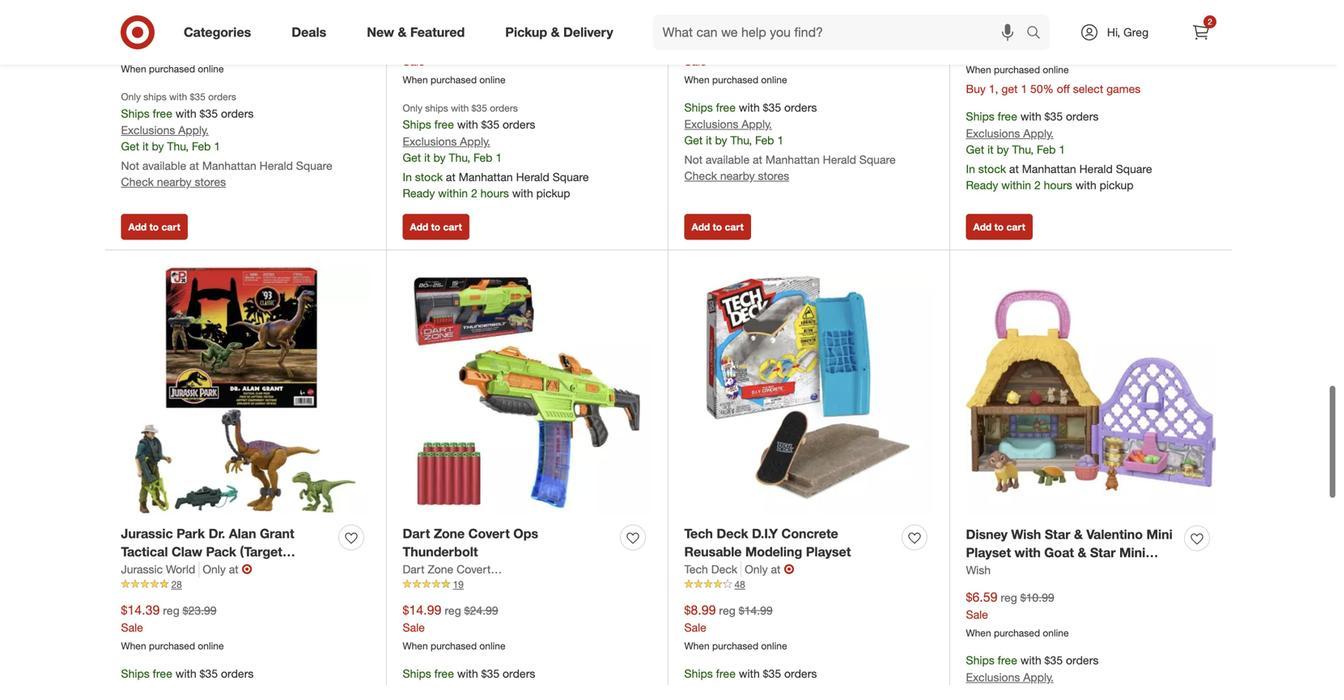 Task type: locate. For each thing, give the bounding box(es) containing it.
only down $4.19 reg $6.99 sale when purchased online
[[121, 91, 141, 103]]

square inside the only ships with $35 orders ships free with $35 orders exclusions apply. get it by thu, feb 1 not available at manhattan herald square check nearby stores
[[296, 159, 333, 173]]

$14.39 reg $23.99 sale when purchased online
[[121, 603, 224, 653]]

accessories
[[1067, 564, 1143, 580]]

check
[[685, 169, 717, 183], [121, 175, 154, 189]]

wish
[[1012, 527, 1042, 543], [966, 564, 991, 578]]

star
[[1045, 527, 1071, 543], [1091, 545, 1116, 561]]

0 vertical spatial covert
[[468, 526, 510, 542]]

online down the $29.99
[[761, 74, 787, 86]]

0 vertical spatial jurassic
[[121, 526, 173, 542]]

1 dart from the top
[[403, 526, 430, 542]]

0 horizontal spatial ships free with $35 orders
[[121, 667, 254, 681]]

0 horizontal spatial $14.99
[[403, 603, 442, 619]]

sale inside $14.39 reg $23.99 sale when purchased online
[[121, 621, 143, 635]]

reg inside $14.39 reg $23.99 sale when purchased online
[[163, 604, 180, 618]]

sale down $4.19
[[121, 43, 143, 57]]

1 horizontal spatial 19 link
[[685, 11, 934, 25]]

disney wish star & valentino mini playset with goat & star mini figures, plus 10 accessories image
[[966, 266, 1217, 516], [966, 266, 1217, 516]]

purchased up ships free with $35 orders exclusions apply.
[[994, 627, 1040, 640]]

$14.99 inside $14.99 reg $24.99 sale when purchased online
[[403, 603, 442, 619]]

19 up $17.99 reg $29.99 sale when purchased online
[[735, 12, 746, 24]]

online down $23.99
[[198, 640, 224, 653]]

$14.99 down '48' on the right bottom of page
[[739, 604, 773, 618]]

it
[[706, 133, 712, 148], [143, 139, 149, 154], [988, 143, 994, 157], [424, 150, 430, 165]]

disney
[[966, 527, 1008, 543]]

reusable
[[685, 545, 742, 560]]

free inside only ships with $35 orders ships free with $35 orders exclusions apply. get it by thu, feb 1 in stock at  manhattan herald square ready within 2 hours with pickup
[[435, 117, 454, 132]]

get
[[1002, 82, 1018, 96]]

1 vertical spatial ops
[[494, 563, 515, 577]]

3 ships free with $35 orders from the left
[[685, 667, 817, 681]]

free down get
[[998, 109, 1018, 124]]

tactical
[[121, 545, 168, 560]]

ships free with $35 orders exclusions apply. get it by thu, feb 1 not available at manhattan herald square check nearby stores
[[685, 100, 896, 183]]

playset inside the tech deck d.i.y concrete reusable modeling playset
[[806, 545, 851, 560]]

0 vertical spatial ops
[[514, 526, 539, 542]]

1 ships free with $35 orders from the left
[[121, 667, 254, 681]]

free inside ships free with $35 orders exclusions apply. get it by thu, feb 1 in stock at  manhattan herald square ready within 2 hours with pickup
[[998, 109, 1018, 124]]

free down $4.19 reg $6.99 sale when purchased online
[[153, 106, 172, 120]]

reg left $6.99
[[156, 26, 172, 40]]

by
[[715, 133, 728, 148], [152, 139, 164, 154], [997, 143, 1009, 157], [434, 150, 446, 165]]

$8.99
[[457, 37, 485, 52], [685, 603, 716, 619]]

$8.99 right $5.39
[[457, 37, 485, 52]]

0 vertical spatial 19
[[735, 12, 746, 24]]

0 horizontal spatial check
[[121, 175, 154, 189]]

mini right valentino
[[1147, 527, 1173, 543]]

2 horizontal spatial 2
[[1208, 17, 1213, 27]]

to for $17.99
[[713, 221, 722, 233]]

1 add to cart button from the left
[[121, 214, 188, 240]]

2 ¬ from the left
[[784, 562, 795, 578]]

purchased down $5.39
[[431, 74, 477, 86]]

online down '$24.99'
[[480, 640, 506, 653]]

when inside $8.99 reg $14.99 sale when purchased online
[[685, 640, 710, 653]]

sale down dart zone covert ops link
[[403, 621, 425, 635]]

reg for $14.39
[[163, 604, 180, 618]]

playset for disney wish star & valentino mini playset with goat & star mini figures, plus 10 accessories
[[966, 545, 1011, 561]]

0 vertical spatial tech
[[685, 526, 713, 542]]

0 horizontal spatial $8.99
[[457, 37, 485, 52]]

purchased for $12.60
[[994, 63, 1040, 76]]

playset inside disney wish star & valentino mini playset with goat & star mini figures, plus 10 accessories
[[966, 545, 1011, 561]]

0 vertical spatial mini
[[1147, 527, 1173, 543]]

ships free with $35 orders for $14.99
[[403, 667, 535, 681]]

ships down 'buy' on the right of page
[[966, 109, 995, 124]]

only
[[121, 91, 141, 103], [403, 102, 423, 114], [203, 563, 226, 577], [745, 563, 768, 577]]

ops for dart zone covert ops thunderbolt
[[514, 526, 539, 542]]

sale for $6.59
[[966, 608, 989, 622]]

jurassic down tactical
[[121, 563, 163, 577]]

0 horizontal spatial wish
[[966, 564, 991, 578]]

available
[[706, 153, 750, 167], [142, 159, 186, 173]]

1 horizontal spatial 19
[[735, 12, 746, 24]]

1 horizontal spatial within
[[1002, 178, 1032, 192]]

purchased down $23.99
[[149, 640, 195, 653]]

sale inside $12.60 reg $21.00 sale when purchased online buy 1, get 1 50% off select games
[[966, 44, 989, 58]]

sale down tech deck link at the bottom right
[[685, 621, 707, 635]]

when for $5.39
[[403, 74, 428, 86]]

1 horizontal spatial ready
[[966, 178, 999, 192]]

covert up dart zone covert ops
[[468, 526, 510, 542]]

1 vertical spatial mini
[[1120, 545, 1146, 561]]

0 horizontal spatial not
[[121, 159, 139, 173]]

purchased for $14.99
[[431, 640, 477, 653]]

reg inside $14.99 reg $24.99 sale when purchased online
[[445, 604, 461, 618]]

apply. inside ships free with $35 orders exclusions apply.
[[1024, 671, 1054, 685]]

covert for dart zone covert ops
[[457, 563, 491, 577]]

0 horizontal spatial 2
[[471, 186, 478, 200]]

1 horizontal spatial hours
[[1044, 178, 1073, 192]]

& right new at top left
[[398, 24, 407, 40]]

orders
[[208, 91, 236, 103], [785, 100, 817, 114], [490, 102, 518, 114], [221, 106, 254, 120], [1066, 109, 1099, 124], [503, 117, 535, 132], [1066, 654, 1099, 668], [221, 667, 254, 681], [503, 667, 535, 681], [785, 667, 817, 681]]

purchased inside $5.39 reg $8.99 sale when purchased online
[[431, 74, 477, 86]]

0 vertical spatial wish
[[1012, 527, 1042, 543]]

apply. inside only ships with $35 orders ships free with $35 orders exclusions apply. get it by thu, feb 1 in stock at  manhattan herald square ready within 2 hours with pickup
[[460, 134, 491, 148]]

online inside $14.99 reg $24.99 sale when purchased online
[[480, 640, 506, 653]]

ships down $14.99 reg $24.99 sale when purchased online
[[403, 667, 431, 681]]

1 horizontal spatial $8.99
[[685, 603, 716, 619]]

add
[[128, 221, 147, 233], [410, 221, 429, 233], [692, 221, 710, 233], [974, 221, 992, 233]]

get inside the only ships with $35 orders ships free with $35 orders exclusions apply. get it by thu, feb 1 not available at manhattan herald square check nearby stores
[[121, 139, 139, 154]]

exclusions apply. button
[[685, 116, 772, 133], [121, 122, 209, 139], [966, 126, 1054, 142], [403, 133, 491, 150], [966, 670, 1054, 686]]

add to cart
[[128, 221, 180, 233], [410, 221, 462, 233], [692, 221, 744, 233], [974, 221, 1026, 233]]

playset down disney
[[966, 545, 1011, 561]]

4 cart from the left
[[1007, 221, 1026, 233]]

dart for dart zone covert ops thunderbolt
[[403, 526, 430, 542]]

$35
[[190, 91, 206, 103], [763, 100, 781, 114], [472, 102, 487, 114], [200, 106, 218, 120], [1045, 109, 1063, 124], [481, 117, 500, 132], [1045, 654, 1063, 668], [200, 667, 218, 681], [481, 667, 500, 681], [763, 667, 781, 681]]

it inside only ships with $35 orders ships free with $35 orders exclusions apply. get it by thu, feb 1 in stock at  manhattan herald square ready within 2 hours with pickup
[[424, 150, 430, 165]]

ships for $5.39
[[425, 102, 448, 114]]

only up '48' on the right bottom of page
[[745, 563, 768, 577]]

purchased up get
[[994, 63, 1040, 76]]

when inside $17.99 reg $29.99 sale when purchased online
[[685, 74, 710, 86]]

$14.99 reg $24.99 sale when purchased online
[[403, 603, 506, 653]]

1 cart from the left
[[161, 221, 180, 233]]

19
[[735, 12, 746, 24], [453, 579, 464, 591]]

exclusions for ships free with $35 orders exclusions apply.
[[966, 671, 1020, 685]]

1 horizontal spatial 2
[[1035, 178, 1041, 192]]

sale down $14.39
[[121, 621, 143, 635]]

ships down $4.19 reg $6.99 sale when purchased online
[[144, 91, 167, 103]]

1 vertical spatial tech
[[685, 563, 708, 577]]

square
[[860, 153, 896, 167], [296, 159, 333, 173], [1116, 162, 1153, 176], [553, 170, 589, 184]]

2 dart from the top
[[403, 563, 425, 577]]

0 horizontal spatial ships
[[144, 91, 167, 103]]

reg down 28
[[163, 604, 180, 618]]

3 cart from the left
[[725, 221, 744, 233]]

star up accessories
[[1091, 545, 1116, 561]]

2 add from the left
[[410, 221, 429, 233]]

ships down $8.99 reg $14.99 sale when purchased online
[[685, 667, 713, 681]]

manhattan
[[766, 153, 820, 167], [202, 159, 256, 173], [1022, 162, 1077, 176], [459, 170, 513, 184]]

1 jurassic from the top
[[121, 526, 173, 542]]

4 add from the left
[[974, 221, 992, 233]]

&
[[398, 24, 407, 40], [551, 24, 560, 40], [1074, 527, 1083, 543], [1078, 545, 1087, 561]]

1 horizontal spatial in
[[966, 162, 976, 176]]

ships
[[144, 91, 167, 103], [425, 102, 448, 114]]

online for $14.39
[[198, 640, 224, 653]]

0 horizontal spatial hours
[[481, 186, 509, 200]]

2 inside "link"
[[1208, 17, 1213, 27]]

ships free with $35 orders exclusions apply.
[[966, 654, 1099, 685]]

ships free with $35 orders down $14.99 reg $24.99 sale when purchased online
[[403, 667, 535, 681]]

reg down 53
[[1008, 27, 1025, 41]]

disney wish star & valentino mini playset with goat & star mini figures, plus 10 accessories link
[[966, 526, 1178, 580]]

0 horizontal spatial in
[[403, 170, 412, 184]]

3 add to cart button from the left
[[685, 214, 751, 240]]

online for $17.99
[[761, 74, 787, 86]]

sale inside $14.99 reg $24.99 sale when purchased online
[[403, 621, 425, 635]]

$14.39
[[121, 603, 160, 619]]

covert inside the dart zone covert ops thunderbolt
[[468, 526, 510, 542]]

at inside the only ships with $35 orders ships free with $35 orders exclusions apply. get it by thu, feb 1 not available at manhattan herald square check nearby stores
[[189, 159, 199, 173]]

mini down valentino
[[1120, 545, 1146, 561]]

reg right $5.39
[[438, 37, 454, 52]]

disney wish star & valentino mini playset with goat & star mini figures, plus 10 accessories
[[966, 527, 1173, 580]]

new & featured
[[367, 24, 465, 40]]

dart
[[403, 526, 430, 542], [403, 563, 425, 577]]

deals link
[[278, 15, 347, 50]]

exclusions for ships free with $35 orders exclusions apply. get it by thu, feb 1 in stock at  manhattan herald square ready within 2 hours with pickup
[[966, 126, 1020, 140]]

ships down $6.59 reg $10.99 sale when purchased online
[[966, 654, 995, 668]]

1 vertical spatial 19
[[453, 579, 464, 591]]

$8.99 down tech deck link at the bottom right
[[685, 603, 716, 619]]

0 vertical spatial 19 link
[[685, 11, 934, 25]]

2 add to cart from the left
[[410, 221, 462, 233]]

ships down $5.39 reg $8.99 sale when purchased online
[[425, 102, 448, 114]]

hours
[[1044, 178, 1073, 192], [481, 186, 509, 200]]

purchased inside $8.99 reg $14.99 sale when purchased online
[[713, 640, 759, 653]]

online down 48 link
[[761, 640, 787, 653]]

2 tech from the top
[[685, 563, 708, 577]]

1 horizontal spatial nearby
[[720, 169, 755, 183]]

playset for tech deck d.i.y concrete reusable modeling playset
[[806, 545, 851, 560]]

& right goat
[[1078, 545, 1087, 561]]

ops for dart zone covert ops
[[494, 563, 515, 577]]

19 link down the dart zone covert ops thunderbolt link
[[403, 578, 652, 592]]

1 horizontal spatial check
[[685, 169, 717, 183]]

add to cart button
[[121, 214, 188, 240], [403, 214, 469, 240], [685, 214, 751, 240], [966, 214, 1033, 240]]

tech
[[685, 526, 713, 542], [685, 563, 708, 577]]

online for $14.99
[[480, 640, 506, 653]]

ships down $14.39 reg $23.99 sale when purchased online
[[121, 667, 150, 681]]

2 ships free with $35 orders from the left
[[403, 667, 535, 681]]

available inside ships free with $35 orders exclusions apply. get it by thu, feb 1 not available at manhattan herald square check nearby stores
[[706, 153, 750, 167]]

feb inside ships free with $35 orders exclusions apply. get it by thu, feb 1 not available at manhattan herald square check nearby stores
[[755, 133, 774, 148]]

¬ down modeling
[[784, 562, 795, 578]]

ops inside the dart zone covert ops thunderbolt
[[514, 526, 539, 542]]

deck inside the tech deck d.i.y concrete reusable modeling playset
[[717, 526, 749, 542]]

reg down '48' on the right bottom of page
[[719, 604, 736, 618]]

1 horizontal spatial stock
[[979, 162, 1006, 176]]

exclusions inside the only ships with $35 orders ships free with $35 orders exclusions apply. get it by thu, feb 1 not available at manhattan herald square check nearby stores
[[121, 123, 175, 137]]

free inside ships free with $35 orders exclusions apply.
[[998, 654, 1018, 668]]

1 horizontal spatial not
[[685, 153, 703, 167]]

0 horizontal spatial available
[[142, 159, 186, 173]]

when for $12.60
[[966, 63, 992, 76]]

1 horizontal spatial available
[[706, 153, 750, 167]]

1 add from the left
[[128, 221, 147, 233]]

hi,
[[1108, 25, 1121, 39]]

48 link
[[685, 578, 934, 592]]

4 to from the left
[[995, 221, 1004, 233]]

dart inside the dart zone covert ops thunderbolt
[[403, 526, 430, 542]]

¬ for alan
[[242, 562, 252, 578]]

cart for $5.39
[[443, 221, 462, 233]]

free down $5.39 reg $8.99 sale when purchased online
[[435, 117, 454, 132]]

2 to from the left
[[431, 221, 441, 233]]

1 ¬ from the left
[[242, 562, 252, 578]]

purchased down $6.99
[[149, 63, 195, 75]]

0 horizontal spatial within
[[438, 186, 468, 200]]

2
[[1208, 17, 1213, 27], [1035, 178, 1041, 192], [471, 186, 478, 200]]

1 add to cart from the left
[[128, 221, 180, 233]]

ops down the dart zone covert ops thunderbolt link
[[494, 563, 515, 577]]

ships free with $35 orders
[[121, 667, 254, 681], [403, 667, 535, 681], [685, 667, 817, 681]]

0 horizontal spatial ready
[[403, 186, 435, 200]]

$14.99 inside $8.99 reg $14.99 sale when purchased online
[[739, 604, 773, 618]]

0 horizontal spatial playset
[[806, 545, 851, 560]]

tech for tech deck d.i.y concrete reusable modeling playset
[[685, 526, 713, 542]]

0 horizontal spatial stores
[[195, 175, 226, 189]]

when for $14.39
[[121, 640, 146, 653]]

delivery
[[564, 24, 613, 40]]

1 horizontal spatial wish
[[1012, 527, 1042, 543]]

$6.99
[[175, 26, 203, 40]]

1 vertical spatial covert
[[457, 563, 491, 577]]

reg left the $29.99
[[727, 37, 743, 52]]

purchased for $8.99
[[713, 640, 759, 653]]

online down categories
[[198, 63, 224, 75]]

online down pickup
[[480, 74, 506, 86]]

nearby
[[720, 169, 755, 183], [157, 175, 192, 189]]

at inside ships free with $35 orders exclusions apply. get it by thu, feb 1 in stock at  manhattan herald square ready within 2 hours with pickup
[[1010, 162, 1019, 176]]

zone down thunderbolt
[[428, 563, 454, 577]]

herald inside ships free with $35 orders exclusions apply. get it by thu, feb 1 in stock at  manhattan herald square ready within 2 hours with pickup
[[1080, 162, 1113, 176]]

free down $6.59 reg $10.99 sale when purchased online
[[998, 654, 1018, 668]]

3 to from the left
[[713, 221, 722, 233]]

manhattan inside only ships with $35 orders ships free with $35 orders exclusions apply. get it by thu, feb 1 in stock at  manhattan herald square ready within 2 hours with pickup
[[459, 170, 513, 184]]

get inside ships free with $35 orders exclusions apply. get it by thu, feb 1 not available at manhattan herald square check nearby stores
[[685, 133, 703, 148]]

zone
[[434, 526, 465, 542], [428, 563, 454, 577]]

ships down $5.39 reg $8.99 sale when purchased online
[[403, 117, 431, 132]]

0 vertical spatial dart
[[403, 526, 430, 542]]

free down $17.99 reg $29.99 sale when purchased online
[[716, 100, 736, 114]]

online inside $5.39 reg $8.99 sale when purchased online
[[480, 74, 506, 86]]

feb inside only ships with $35 orders ships free with $35 orders exclusions apply. get it by thu, feb 1 in stock at  manhattan herald square ready within 2 hours with pickup
[[474, 150, 493, 165]]

online inside $8.99 reg $14.99 sale when purchased online
[[761, 640, 787, 653]]

3 add from the left
[[692, 221, 710, 233]]

sale down $5.39
[[403, 54, 425, 68]]

1 vertical spatial jurassic
[[121, 563, 163, 577]]

sale inside $6.59 reg $10.99 sale when purchased online
[[966, 608, 989, 622]]

search
[[1019, 26, 1058, 42]]

tech up "reusable"
[[685, 526, 713, 542]]

pickup
[[1100, 178, 1134, 192], [536, 186, 570, 200]]

1 horizontal spatial ¬
[[784, 562, 795, 578]]

$6.59 reg $10.99 sale when purchased online
[[966, 590, 1069, 640]]

sale for $4.19
[[121, 43, 143, 57]]

reg for $14.99
[[445, 604, 461, 618]]

2 add to cart button from the left
[[403, 214, 469, 240]]

1 horizontal spatial $14.99
[[739, 604, 773, 618]]

in
[[966, 162, 976, 176], [403, 170, 412, 184]]

apply. for ships free with $35 orders exclusions apply. get it by thu, feb 1 in stock at  manhattan herald square ready within 2 hours with pickup
[[1024, 126, 1054, 140]]

1 horizontal spatial pickup
[[1100, 178, 1134, 192]]

add for $4.19
[[128, 221, 147, 233]]

0 vertical spatial star
[[1045, 527, 1071, 543]]

reg for $17.99
[[727, 37, 743, 52]]

within inside only ships with $35 orders ships free with $35 orders exclusions apply. get it by thu, feb 1 in stock at  manhattan herald square ready within 2 hours with pickup
[[438, 186, 468, 200]]

mini
[[1147, 527, 1173, 543], [1120, 545, 1146, 561]]

playset down "concrete"
[[806, 545, 851, 560]]

new
[[367, 24, 394, 40]]

0 horizontal spatial pickup
[[536, 186, 570, 200]]

add to cart for $5.39
[[410, 221, 462, 233]]

tech down "reusable"
[[685, 563, 708, 577]]

sale inside $8.99 reg $14.99 sale when purchased online
[[685, 621, 707, 635]]

covert down the dart zone covert ops thunderbolt
[[457, 563, 491, 577]]

ops up dart zone covert ops
[[514, 526, 539, 542]]

apply.
[[742, 117, 772, 131], [178, 123, 209, 137], [1024, 126, 1054, 140], [460, 134, 491, 148], [1024, 671, 1054, 685]]

1 horizontal spatial playset
[[966, 545, 1011, 561]]

tech deck d.i.y concrete reusable modeling playset image
[[685, 266, 934, 516], [685, 266, 934, 516]]

exclusions inside ships free with $35 orders exclusions apply. get it by thu, feb 1 in stock at  manhattan herald square ready within 2 hours with pickup
[[966, 126, 1020, 140]]

sale inside $5.39 reg $8.99 sale when purchased online
[[403, 54, 425, 68]]

19 link up the $29.99
[[685, 11, 934, 25]]

19 down dart zone covert ops link
[[453, 579, 464, 591]]

¬ for concrete
[[784, 562, 795, 578]]

1 vertical spatial wish
[[966, 564, 991, 578]]

& up goat
[[1074, 527, 1083, 543]]

purchased inside $12.60 reg $21.00 sale when purchased online buy 1, get 1 50% off select games
[[994, 63, 1040, 76]]

add to cart button for $4.19
[[121, 214, 188, 240]]

add to cart button for $5.39
[[403, 214, 469, 240]]

1 horizontal spatial ships free with $35 orders
[[403, 667, 535, 681]]

sale down $6.59 in the bottom right of the page
[[966, 608, 989, 622]]

jurassic up tactical
[[121, 526, 173, 542]]

wish up plus
[[1012, 527, 1042, 543]]

reg for $4.19
[[156, 26, 172, 40]]

28
[[171, 579, 182, 591]]

purchased inside $14.99 reg $24.99 sale when purchased online
[[431, 640, 477, 653]]

deck down "reusable"
[[711, 563, 738, 577]]

exclusions apply. button down get
[[966, 126, 1054, 142]]

¬ up 28 link
[[242, 562, 252, 578]]

dart zone covert ops thunderbolt image
[[403, 266, 652, 516], [403, 266, 652, 516]]

1 vertical spatial $8.99
[[685, 603, 716, 619]]

3 add to cart from the left
[[692, 221, 744, 233]]

2 jurassic from the top
[[121, 563, 163, 577]]

feb inside the only ships with $35 orders ships free with $35 orders exclusions apply. get it by thu, feb 1 not available at manhattan herald square check nearby stores
[[192, 139, 211, 154]]

online inside $17.99 reg $29.99 sale when purchased online
[[761, 74, 787, 86]]

exclusions inside ships free with $35 orders exclusions apply.
[[966, 671, 1020, 685]]

reg inside $8.99 reg $14.99 sale when purchased online
[[719, 604, 736, 618]]

deck up "reusable"
[[717, 526, 749, 542]]

only down pack
[[203, 563, 226, 577]]

feb inside ships free with $35 orders exclusions apply. get it by thu, feb 1 in stock at  manhattan herald square ready within 2 hours with pickup
[[1037, 143, 1056, 157]]

0 vertical spatial deck
[[717, 526, 749, 542]]

1 inside $12.60 reg $21.00 sale when purchased online buy 1, get 1 50% off select games
[[1021, 82, 1028, 96]]

1 vertical spatial star
[[1091, 545, 1116, 561]]

star up goat
[[1045, 527, 1071, 543]]

exclusions
[[685, 117, 739, 131], [121, 123, 175, 137], [966, 126, 1020, 140], [403, 134, 457, 148], [966, 671, 1020, 685]]

1 inside ships free with $35 orders exclusions apply. get it by thu, feb 1 in stock at  manhattan herald square ready within 2 hours with pickup
[[1059, 143, 1066, 157]]

jurassic world link
[[121, 562, 199, 578]]

manhattan inside ships free with $35 orders exclusions apply. get it by thu, feb 1 not available at manhattan herald square check nearby stores
[[766, 153, 820, 167]]

ships down $4.19 reg $6.99 sale when purchased online
[[121, 106, 150, 120]]

sale down "$12.60"
[[966, 44, 989, 58]]

at
[[753, 153, 763, 167], [189, 159, 199, 173], [1010, 162, 1019, 176], [446, 170, 456, 184], [229, 563, 239, 577], [771, 563, 781, 577]]

square inside only ships with $35 orders ships free with $35 orders exclusions apply. get it by thu, feb 1 in stock at  manhattan herald square ready within 2 hours with pickup
[[553, 170, 589, 184]]

jurassic inside jurassic world only at ¬
[[121, 563, 163, 577]]

stock inside ships free with $35 orders exclusions apply. get it by thu, feb 1 in stock at  manhattan herald square ready within 2 hours with pickup
[[979, 162, 1006, 176]]

dart up thunderbolt
[[403, 526, 430, 542]]

purchased inside $17.99 reg $29.99 sale when purchased online
[[713, 74, 759, 86]]

dart down thunderbolt
[[403, 563, 425, 577]]

zone up thunderbolt
[[434, 526, 465, 542]]

ops
[[514, 526, 539, 542], [494, 563, 515, 577]]

sale down $17.99
[[685, 54, 707, 68]]

covert
[[468, 526, 510, 542], [457, 563, 491, 577]]

ships free with $35 orders for $8.99
[[685, 667, 817, 681]]

jurassic inside jurassic park dr. alan grant tactical claw pack (target exclusive)
[[121, 526, 173, 542]]

plus
[[1019, 564, 1046, 580]]

ships down $17.99 reg $29.99 sale when purchased online
[[685, 100, 713, 114]]

only down $5.39 reg $8.99 sale when purchased online
[[403, 102, 423, 114]]

online down $10.99
[[1043, 627, 1069, 640]]

reg inside $4.19 reg $6.99 sale when purchased online
[[156, 26, 172, 40]]

free down $8.99 reg $14.99 sale when purchased online
[[716, 667, 736, 681]]

in inside ships free with $35 orders exclusions apply. get it by thu, feb 1 in stock at  manhattan herald square ready within 2 hours with pickup
[[966, 162, 976, 176]]

online
[[198, 63, 224, 75], [1043, 63, 1069, 76], [480, 74, 506, 86], [761, 74, 787, 86], [1043, 627, 1069, 640], [198, 640, 224, 653], [480, 640, 506, 653], [761, 640, 787, 653]]

figures,
[[966, 564, 1016, 580]]

jurassic park dr. alan grant tactical claw pack (target exclusive) image
[[121, 266, 370, 516], [121, 266, 370, 516]]

1 vertical spatial dart
[[403, 563, 425, 577]]

$14.99 down dart zone covert ops link
[[403, 603, 442, 619]]

1 horizontal spatial mini
[[1147, 527, 1173, 543]]

2 cart from the left
[[443, 221, 462, 233]]

1 to from the left
[[149, 221, 159, 233]]

2 horizontal spatial ships free with $35 orders
[[685, 667, 817, 681]]

tech inside the tech deck d.i.y concrete reusable modeling playset
[[685, 526, 713, 542]]

purchased down '48' on the right bottom of page
[[713, 640, 759, 653]]

purchased down '$24.99'
[[431, 640, 477, 653]]

28 link
[[121, 578, 370, 592]]

playset
[[806, 545, 851, 560], [966, 545, 1011, 561]]

1 horizontal spatial star
[[1091, 545, 1116, 561]]

1 horizontal spatial check nearby stores button
[[685, 168, 790, 184]]

reg left '$24.99'
[[445, 604, 461, 618]]

free down $14.39 reg $23.99 sale when purchased online
[[153, 667, 172, 681]]

deck for only
[[711, 563, 738, 577]]

1 horizontal spatial ships
[[425, 102, 448, 114]]

reg inside $12.60 reg $21.00 sale when purchased online buy 1, get 1 50% off select games
[[1008, 27, 1025, 41]]

purchased down the $29.99
[[713, 74, 759, 86]]

ships free with $35 orders for $14.39
[[121, 667, 254, 681]]

sale for $17.99
[[685, 54, 707, 68]]

ships free with $35 orders down $14.39 reg $23.99 sale when purchased online
[[121, 667, 254, 681]]

exclusions apply. button down $4.19 reg $6.99 sale when purchased online
[[121, 122, 209, 139]]

add for $17.99
[[692, 221, 710, 233]]

within
[[1002, 178, 1032, 192], [438, 186, 468, 200]]

get
[[685, 133, 703, 148], [121, 139, 139, 154], [966, 143, 985, 157], [403, 150, 421, 165]]

reg right $6.59 in the bottom right of the page
[[1001, 591, 1018, 605]]

0 vertical spatial zone
[[434, 526, 465, 542]]

exclusions apply. button down $17.99 reg $29.99 sale when purchased online
[[685, 116, 772, 133]]

not
[[685, 153, 703, 167], [121, 159, 139, 173]]

when for $4.19
[[121, 63, 146, 75]]

sale for $8.99
[[685, 621, 707, 635]]

1 vertical spatial zone
[[428, 563, 454, 577]]

tech for tech deck only at ¬
[[685, 563, 708, 577]]

1 vertical spatial 19 link
[[403, 578, 652, 592]]

exclusions inside only ships with $35 orders ships free with $35 orders exclusions apply. get it by thu, feb 1 in stock at  manhattan herald square ready within 2 hours with pickup
[[403, 134, 457, 148]]

zone inside the dart zone covert ops thunderbolt
[[434, 526, 465, 542]]

0 horizontal spatial nearby
[[157, 175, 192, 189]]

ships inside only ships with $35 orders ships free with $35 orders exclusions apply. get it by thu, feb 1 in stock at  manhattan herald square ready within 2 hours with pickup
[[425, 102, 448, 114]]

0 vertical spatial $8.99
[[457, 37, 485, 52]]

1 tech from the top
[[685, 526, 713, 542]]

purchased
[[149, 63, 195, 75], [994, 63, 1040, 76], [431, 74, 477, 86], [713, 74, 759, 86], [994, 627, 1040, 640], [149, 640, 195, 653], [431, 640, 477, 653], [713, 640, 759, 653]]

add for $5.39
[[410, 221, 429, 233]]

to for $5.39
[[431, 221, 441, 233]]

0 horizontal spatial 19
[[453, 579, 464, 591]]

wish up $6.59 in the bottom right of the page
[[966, 564, 991, 578]]

1 horizontal spatial stores
[[758, 169, 790, 183]]

tech inside tech deck only at ¬
[[685, 563, 708, 577]]

ships free with $35 orders down $8.99 reg $14.99 sale when purchased online
[[685, 667, 817, 681]]

when
[[121, 63, 146, 75], [966, 63, 992, 76], [403, 74, 428, 86], [685, 74, 710, 86], [966, 627, 992, 640], [121, 640, 146, 653], [403, 640, 428, 653], [685, 640, 710, 653]]

add to cart for $17.99
[[692, 221, 744, 233]]

when inside $12.60 reg $21.00 sale when purchased online buy 1, get 1 50% off select games
[[966, 63, 992, 76]]

stock
[[979, 162, 1006, 176], [415, 170, 443, 184]]

online up off
[[1043, 63, 1069, 76]]

ready
[[966, 178, 999, 192], [403, 186, 435, 200]]

sale for $12.60
[[966, 44, 989, 58]]

1 vertical spatial deck
[[711, 563, 738, 577]]

to
[[149, 221, 159, 233], [431, 221, 441, 233], [713, 221, 722, 233], [995, 221, 1004, 233]]

0 horizontal spatial ¬
[[242, 562, 252, 578]]

0 horizontal spatial stock
[[415, 170, 443, 184]]

thu,
[[731, 133, 752, 148], [167, 139, 189, 154], [1012, 143, 1034, 157], [449, 150, 471, 165]]



Task type: vqa. For each thing, say whether or not it's contained in the screenshot.
Herald in Ships free with $35 orders Exclusions Apply. Get it by Thu, Feb 1 Not available at Manhattan Herald Square Check nearby stores
yes



Task type: describe. For each thing, give the bounding box(es) containing it.
with inside ships free with $35 orders exclusions apply.
[[1021, 654, 1042, 668]]

not inside the only ships with $35 orders ships free with $35 orders exclusions apply. get it by thu, feb 1 not available at manhattan herald square check nearby stores
[[121, 159, 139, 173]]

by inside the only ships with $35 orders ships free with $35 orders exclusions apply. get it by thu, feb 1 not available at manhattan herald square check nearby stores
[[152, 139, 164, 154]]

thu, inside ships free with $35 orders exclusions apply. get it by thu, feb 1 in stock at  manhattan herald square ready within 2 hours with pickup
[[1012, 143, 1034, 157]]

tech deck link
[[685, 562, 742, 578]]

only inside only ships with $35 orders ships free with $35 orders exclusions apply. get it by thu, feb 1 in stock at  manhattan herald square ready within 2 hours with pickup
[[403, 102, 423, 114]]

at inside only ships with $35 orders ships free with $35 orders exclusions apply. get it by thu, feb 1 in stock at  manhattan herald square ready within 2 hours with pickup
[[446, 170, 456, 184]]

covert for dart zone covert ops thunderbolt
[[468, 526, 510, 542]]

thu, inside only ships with $35 orders ships free with $35 orders exclusions apply. get it by thu, feb 1 in stock at  manhattan herald square ready within 2 hours with pickup
[[449, 150, 471, 165]]

4 add to cart from the left
[[974, 221, 1026, 233]]

get inside only ships with $35 orders ships free with $35 orders exclusions apply. get it by thu, feb 1 in stock at  manhattan herald square ready within 2 hours with pickup
[[403, 150, 421, 165]]

jurassic park dr. alan grant tactical claw pack (target exclusive) link
[[121, 525, 332, 579]]

only inside tech deck only at ¬
[[745, 563, 768, 577]]

(target
[[240, 545, 283, 560]]

exclusions apply. button down $5.39 reg $8.99 sale when purchased online
[[403, 133, 491, 150]]

deck for d.i.y
[[717, 526, 749, 542]]

search button
[[1019, 15, 1058, 53]]

dr.
[[209, 526, 225, 542]]

world
[[166, 563, 195, 577]]

$35 inside ships free with $35 orders exclusions apply. get it by thu, feb 1 not available at manhattan herald square check nearby stores
[[763, 100, 781, 114]]

purchased for $6.59
[[994, 627, 1040, 640]]

hi, greg
[[1108, 25, 1149, 39]]

reg for $5.39
[[438, 37, 454, 52]]

with inside ships free with $35 orders exclusions apply. get it by thu, feb 1 not available at manhattan herald square check nearby stores
[[739, 100, 760, 114]]

$4.19 reg $6.99 sale when purchased online
[[121, 25, 224, 75]]

$5.39
[[403, 36, 434, 52]]

when for $14.99
[[403, 640, 428, 653]]

0 horizontal spatial mini
[[1120, 545, 1146, 561]]

reg for $6.59
[[1001, 591, 1018, 605]]

it inside ships free with $35 orders exclusions apply. get it by thu, feb 1 in stock at  manhattan herald square ready within 2 hours with pickup
[[988, 143, 994, 157]]

manhattan inside the only ships with $35 orders ships free with $35 orders exclusions apply. get it by thu, feb 1 not available at manhattan herald square check nearby stores
[[202, 159, 256, 173]]

tech deck d.i.y concrete reusable modeling playset link
[[685, 525, 896, 562]]

greg
[[1124, 25, 1149, 39]]

53
[[1017, 2, 1027, 14]]

2 inside only ships with $35 orders ships free with $35 orders exclusions apply. get it by thu, feb 1 in stock at  manhattan herald square ready within 2 hours with pickup
[[471, 186, 478, 200]]

pickup inside only ships with $35 orders ships free with $35 orders exclusions apply. get it by thu, feb 1 in stock at  manhattan herald square ready within 2 hours with pickup
[[536, 186, 570, 200]]

1 inside ships free with $35 orders exclusions apply. get it by thu, feb 1 not available at manhattan herald square check nearby stores
[[778, 133, 784, 148]]

1 inside only ships with $35 orders ships free with $35 orders exclusions apply. get it by thu, feb 1 in stock at  manhattan herald square ready within 2 hours with pickup
[[496, 150, 502, 165]]

off
[[1057, 82, 1070, 96]]

at inside jurassic world only at ¬
[[229, 563, 239, 577]]

apply. for ships free with $35 orders exclusions apply. get it by thu, feb 1 not available at manhattan herald square check nearby stores
[[742, 117, 772, 131]]

$35 inside ships free with $35 orders exclusions apply. get it by thu, feb 1 in stock at  manhattan herald square ready within 2 hours with pickup
[[1045, 109, 1063, 124]]

stores inside ships free with $35 orders exclusions apply. get it by thu, feb 1 not available at manhattan herald square check nearby stores
[[758, 169, 790, 183]]

$24.99
[[464, 604, 498, 618]]

$8.99 reg $14.99 sale when purchased online
[[685, 603, 787, 653]]

& right pickup
[[551, 24, 560, 40]]

reg for $8.99
[[719, 604, 736, 618]]

2 link
[[1184, 15, 1219, 50]]

deals
[[292, 24, 326, 40]]

reg for $12.60
[[1008, 27, 1025, 41]]

pickup
[[505, 24, 547, 40]]

modeling
[[746, 545, 803, 560]]

online for $5.39
[[480, 74, 506, 86]]

10
[[1049, 564, 1064, 580]]

online for $8.99
[[761, 640, 787, 653]]

within inside ships free with $35 orders exclusions apply. get it by thu, feb 1 in stock at  manhattan herald square ready within 2 hours with pickup
[[1002, 178, 1032, 192]]

purchased for $5.39
[[431, 74, 477, 86]]

at inside tech deck only at ¬
[[771, 563, 781, 577]]

square inside ships free with $35 orders exclusions apply. get it by thu, feb 1 not available at manhattan herald square check nearby stores
[[860, 153, 896, 167]]

wish inside disney wish star & valentino mini playset with goat & star mini figures, plus 10 accessories
[[1012, 527, 1042, 543]]

apply. inside the only ships with $35 orders ships free with $35 orders exclusions apply. get it by thu, feb 1 not available at manhattan herald square check nearby stores
[[178, 123, 209, 137]]

add to cart for $4.19
[[128, 221, 180, 233]]

$35 inside ships free with $35 orders exclusions apply.
[[1045, 654, 1063, 668]]

nearby inside ships free with $35 orders exclusions apply. get it by thu, feb 1 not available at manhattan herald square check nearby stores
[[720, 169, 755, 183]]

dart zone covert ops link
[[403, 562, 515, 578]]

when for $6.59
[[966, 627, 992, 640]]

$23.99
[[183, 604, 217, 618]]

when for $17.99
[[685, 74, 710, 86]]

manhattan inside ships free with $35 orders exclusions apply. get it by thu, feb 1 in stock at  manhattan herald square ready within 2 hours with pickup
[[1022, 162, 1077, 176]]

by inside ships free with $35 orders exclusions apply. get it by thu, feb 1 not available at manhattan herald square check nearby stores
[[715, 133, 728, 148]]

online for $4.19
[[198, 63, 224, 75]]

0 horizontal spatial star
[[1045, 527, 1071, 543]]

herald inside only ships with $35 orders ships free with $35 orders exclusions apply. get it by thu, feb 1 in stock at  manhattan herald square ready within 2 hours with pickup
[[516, 170, 550, 184]]

$17.99
[[685, 36, 723, 52]]

at inside ships free with $35 orders exclusions apply. get it by thu, feb 1 not available at manhattan herald square check nearby stores
[[753, 153, 763, 167]]

only inside jurassic world only at ¬
[[203, 563, 226, 577]]

cart for $4.19
[[161, 221, 180, 233]]

ships inside the only ships with $35 orders ships free with $35 orders exclusions apply. get it by thu, feb 1 not available at manhattan herald square check nearby stores
[[121, 106, 150, 120]]

jurassic park dr. alan grant tactical claw pack (target exclusive)
[[121, 526, 294, 579]]

only ships with $35 orders ships free with $35 orders exclusions apply. get it by thu, feb 1 not available at manhattan herald square check nearby stores
[[121, 91, 333, 189]]

purchased for $14.39
[[149, 640, 195, 653]]

50%
[[1031, 82, 1054, 96]]

it inside ships free with $35 orders exclusions apply. get it by thu, feb 1 not available at manhattan herald square check nearby stores
[[706, 133, 712, 148]]

categories
[[184, 24, 251, 40]]

What can we help you find? suggestions appear below search field
[[653, 15, 1031, 50]]

53 link
[[966, 1, 1217, 15]]

thu, inside the only ships with $35 orders ships free with $35 orders exclusions apply. get it by thu, feb 1 not available at manhattan herald square check nearby stores
[[167, 139, 189, 154]]

by inside only ships with $35 orders ships free with $35 orders exclusions apply. get it by thu, feb 1 in stock at  manhattan herald square ready within 2 hours with pickup
[[434, 150, 446, 165]]

claw
[[172, 545, 202, 560]]

pickup & delivery link
[[492, 15, 634, 50]]

$4.19
[[121, 25, 153, 41]]

wish link
[[966, 563, 991, 579]]

$8.99 inside $8.99 reg $14.99 sale when purchased online
[[685, 603, 716, 619]]

alan
[[229, 526, 256, 542]]

$12.60 reg $21.00 sale when purchased online buy 1, get 1 50% off select games
[[966, 26, 1141, 96]]

herald inside the only ships with $35 orders ships free with $35 orders exclusions apply. get it by thu, feb 1 not available at manhattan herald square check nearby stores
[[260, 159, 293, 173]]

cart for $17.99
[[725, 221, 744, 233]]

$12.60
[[966, 26, 1005, 42]]

d.i.y
[[752, 526, 778, 542]]

orders inside ships free with $35 orders exclusions apply. get it by thu, feb 1 not available at manhattan herald square check nearby stores
[[785, 100, 817, 114]]

goat
[[1045, 545, 1074, 561]]

$5.39 reg $8.99 sale when purchased online
[[403, 36, 506, 86]]

select
[[1073, 82, 1104, 96]]

available inside the only ships with $35 orders ships free with $35 orders exclusions apply. get it by thu, feb 1 not available at manhattan herald square check nearby stores
[[142, 159, 186, 173]]

grant
[[260, 526, 294, 542]]

valentino
[[1087, 527, 1143, 543]]

ships inside ships free with $35 orders exclusions apply. get it by thu, feb 1 in stock at  manhattan herald square ready within 2 hours with pickup
[[966, 109, 995, 124]]

purchased for $4.19
[[149, 63, 195, 75]]

in inside only ships with $35 orders ships free with $35 orders exclusions apply. get it by thu, feb 1 in stock at  manhattan herald square ready within 2 hours with pickup
[[403, 170, 412, 184]]

exclusions for ships free with $35 orders exclusions apply. get it by thu, feb 1 not available at manhattan herald square check nearby stores
[[685, 117, 739, 131]]

new & featured link
[[353, 15, 485, 50]]

exclusive)
[[121, 563, 183, 579]]

check inside the only ships with $35 orders ships free with $35 orders exclusions apply. get it by thu, feb 1 not available at manhattan herald square check nearby stores
[[121, 175, 154, 189]]

ships inside only ships with $35 orders ships free with $35 orders exclusions apply. get it by thu, feb 1 in stock at  manhattan herald square ready within 2 hours with pickup
[[403, 117, 431, 132]]

4 add to cart button from the left
[[966, 214, 1033, 240]]

zone for dart zone covert ops thunderbolt
[[434, 526, 465, 542]]

ships free with $35 orders exclusions apply. get it by thu, feb 1 in stock at  manhattan herald square ready within 2 hours with pickup
[[966, 109, 1153, 192]]

$8.99 inside $5.39 reg $8.99 sale when purchased online
[[457, 37, 485, 52]]

add to cart button for $17.99
[[685, 214, 751, 240]]

2 inside ships free with $35 orders exclusions apply. get it by thu, feb 1 in stock at  manhattan herald square ready within 2 hours with pickup
[[1035, 178, 1041, 192]]

buy
[[966, 82, 986, 96]]

pickup inside ships free with $35 orders exclusions apply. get it by thu, feb 1 in stock at  manhattan herald square ready within 2 hours with pickup
[[1100, 178, 1134, 192]]

online for $6.59
[[1043, 627, 1069, 640]]

by inside ships free with $35 orders exclusions apply. get it by thu, feb 1 in stock at  manhattan herald square ready within 2 hours with pickup
[[997, 143, 1009, 157]]

hours inside ships free with $35 orders exclusions apply. get it by thu, feb 1 in stock at  manhattan herald square ready within 2 hours with pickup
[[1044, 178, 1073, 192]]

dart zone covert ops
[[403, 563, 515, 577]]

categories link
[[170, 15, 271, 50]]

it inside the only ships with $35 orders ships free with $35 orders exclusions apply. get it by thu, feb 1 not available at manhattan herald square check nearby stores
[[143, 139, 149, 154]]

jurassic for jurassic world only at ¬
[[121, 563, 163, 577]]

orders inside ships free with $35 orders exclusions apply. get it by thu, feb 1 in stock at  manhattan herald square ready within 2 hours with pickup
[[1066, 109, 1099, 124]]

park
[[177, 526, 205, 542]]

herald inside ships free with $35 orders exclusions apply. get it by thu, feb 1 not available at manhattan herald square check nearby stores
[[823, 153, 857, 167]]

$6.59
[[966, 590, 998, 606]]

1 inside the only ships with $35 orders ships free with $35 orders exclusions apply. get it by thu, feb 1 not available at manhattan herald square check nearby stores
[[214, 139, 220, 154]]

thu, inside ships free with $35 orders exclusions apply. get it by thu, feb 1 not available at manhattan herald square check nearby stores
[[731, 133, 752, 148]]

sale for $14.99
[[403, 621, 425, 635]]

stores inside the only ships with $35 orders ships free with $35 orders exclusions apply. get it by thu, feb 1 not available at manhattan herald square check nearby stores
[[195, 175, 226, 189]]

tech deck only at ¬
[[685, 562, 795, 578]]

purchased for $17.99
[[713, 74, 759, 86]]

zone for dart zone covert ops
[[428, 563, 454, 577]]

dart for dart zone covert ops
[[403, 563, 425, 577]]

ready inside only ships with $35 orders ships free with $35 orders exclusions apply. get it by thu, feb 1 in stock at  manhattan herald square ready within 2 hours with pickup
[[403, 186, 435, 200]]

pickup & delivery
[[505, 24, 613, 40]]

exclusions apply. button down $6.59 reg $10.99 sale when purchased online
[[966, 670, 1054, 686]]

apply. for ships free with $35 orders exclusions apply.
[[1024, 671, 1054, 685]]

get inside ships free with $35 orders exclusions apply. get it by thu, feb 1 in stock at  manhattan herald square ready within 2 hours with pickup
[[966, 143, 985, 157]]

48
[[735, 579, 746, 591]]

concrete
[[782, 526, 839, 542]]

not inside ships free with $35 orders exclusions apply. get it by thu, feb 1 not available at manhattan herald square check nearby stores
[[685, 153, 703, 167]]

check inside ships free with $35 orders exclusions apply. get it by thu, feb 1 not available at manhattan herald square check nearby stores
[[685, 169, 717, 183]]

pack
[[206, 545, 236, 560]]

tech deck d.i.y concrete reusable modeling playset
[[685, 526, 851, 560]]

games
[[1107, 82, 1141, 96]]

online for $12.60
[[1043, 63, 1069, 76]]

to for $4.19
[[149, 221, 159, 233]]

free inside the only ships with $35 orders ships free with $35 orders exclusions apply. get it by thu, feb 1 not available at manhattan herald square check nearby stores
[[153, 106, 172, 120]]

$21.00
[[1028, 27, 1062, 41]]

1,
[[989, 82, 999, 96]]

when for $8.99
[[685, 640, 710, 653]]

dart zone covert ops thunderbolt link
[[403, 525, 614, 562]]

orders inside ships free with $35 orders exclusions apply.
[[1066, 654, 1099, 668]]

sale for $14.39
[[121, 621, 143, 635]]

square inside ships free with $35 orders exclusions apply. get it by thu, feb 1 in stock at  manhattan herald square ready within 2 hours with pickup
[[1116, 162, 1153, 176]]

0 horizontal spatial 19 link
[[403, 578, 652, 592]]

sale for $5.39
[[403, 54, 425, 68]]

$10.99
[[1021, 591, 1055, 605]]

stock inside only ships with $35 orders ships free with $35 orders exclusions apply. get it by thu, feb 1 in stock at  manhattan herald square ready within 2 hours with pickup
[[415, 170, 443, 184]]

free inside ships free with $35 orders exclusions apply. get it by thu, feb 1 not available at manhattan herald square check nearby stores
[[716, 100, 736, 114]]

$17.99 reg $29.99 sale when purchased online
[[685, 36, 787, 86]]

nearby inside the only ships with $35 orders ships free with $35 orders exclusions apply. get it by thu, feb 1 not available at manhattan herald square check nearby stores
[[157, 175, 192, 189]]

0 horizontal spatial check nearby stores button
[[121, 174, 226, 190]]

only ships with $35 orders ships free with $35 orders exclusions apply. get it by thu, feb 1 in stock at  manhattan herald square ready within 2 hours with pickup
[[403, 102, 589, 200]]

featured
[[410, 24, 465, 40]]

ships for $4.19
[[144, 91, 167, 103]]

ships inside ships free with $35 orders exclusions apply. get it by thu, feb 1 not available at manhattan herald square check nearby stores
[[685, 100, 713, 114]]

dart zone covert ops thunderbolt
[[403, 526, 539, 560]]

with inside disney wish star & valentino mini playset with goat & star mini figures, plus 10 accessories
[[1015, 545, 1041, 561]]

only inside the only ships with $35 orders ships free with $35 orders exclusions apply. get it by thu, feb 1 not available at manhattan herald square check nearby stores
[[121, 91, 141, 103]]

jurassic for jurassic park dr. alan grant tactical claw pack (target exclusive)
[[121, 526, 173, 542]]

free down $14.99 reg $24.99 sale when purchased online
[[435, 667, 454, 681]]

$29.99
[[746, 37, 780, 52]]

hours inside only ships with $35 orders ships free with $35 orders exclusions apply. get it by thu, feb 1 in stock at  manhattan herald square ready within 2 hours with pickup
[[481, 186, 509, 200]]

ships inside ships free with $35 orders exclusions apply.
[[966, 654, 995, 668]]

jurassic world only at ¬
[[121, 562, 252, 578]]

ready inside ships free with $35 orders exclusions apply. get it by thu, feb 1 in stock at  manhattan herald square ready within 2 hours with pickup
[[966, 178, 999, 192]]

thunderbolt
[[403, 545, 478, 560]]



